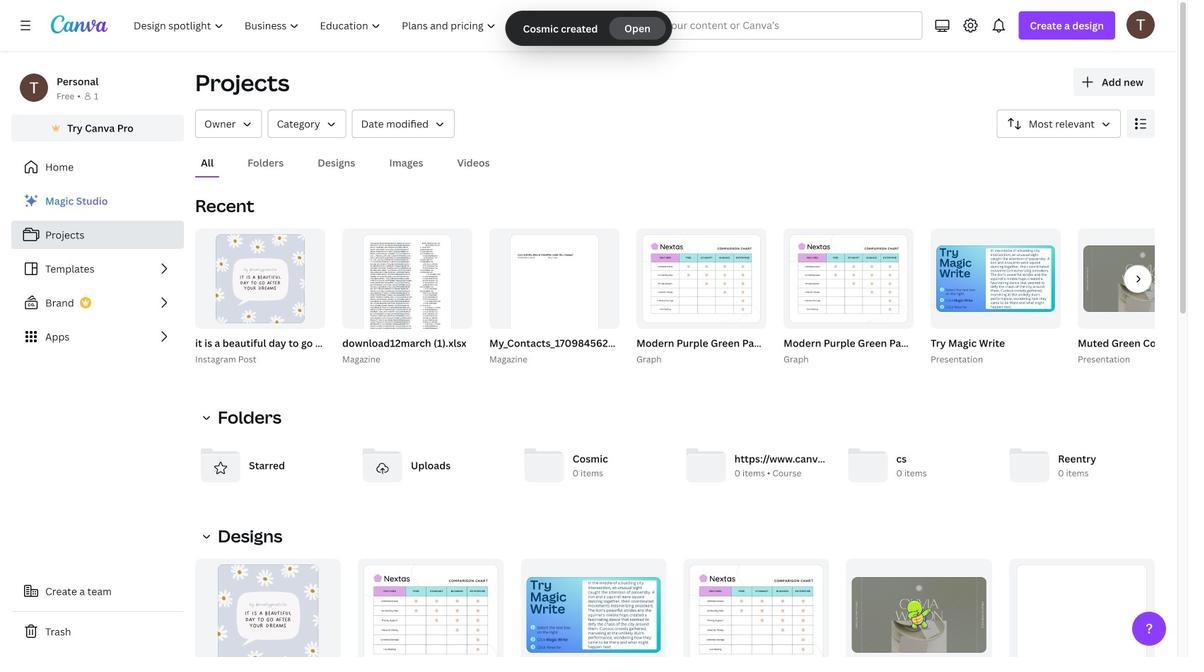 Task type: describe. For each thing, give the bounding box(es) containing it.
Search search field
[[631, 12, 894, 39]]

Owner button
[[195, 110, 262, 138]]

Category button
[[268, 110, 346, 138]]



Task type: vqa. For each thing, say whether or not it's contained in the screenshot.
Owner button
yes



Task type: locate. For each thing, give the bounding box(es) containing it.
status
[[506, 11, 672, 45]]

Sort by button
[[997, 110, 1121, 138]]

None search field
[[602, 11, 923, 40]]

list
[[11, 187, 184, 351]]

top level navigation element
[[125, 11, 568, 40]]

terry turtle image
[[1127, 10, 1155, 39]]

Date modified button
[[352, 110, 455, 138]]

group
[[192, 228, 401, 366], [195, 228, 325, 329], [340, 228, 473, 366], [342, 228, 473, 350], [487, 228, 635, 366], [634, 228, 904, 366], [781, 228, 1051, 366], [784, 228, 914, 329], [928, 228, 1061, 366], [931, 228, 1061, 329], [1075, 228, 1188, 366], [1078, 228, 1188, 329], [195, 559, 341, 657], [358, 559, 504, 657], [521, 559, 667, 657], [684, 559, 830, 657], [847, 559, 992, 657], [1009, 559, 1155, 657]]



